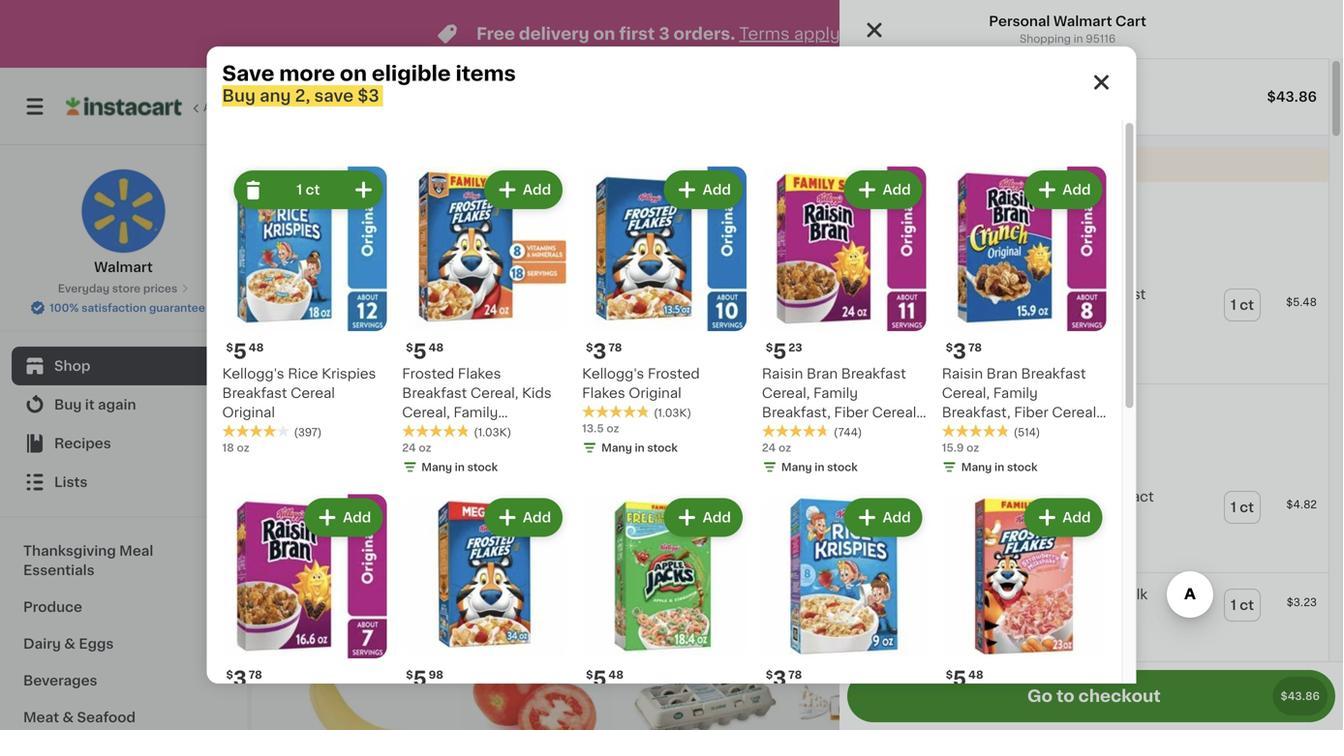 Task type: locate. For each thing, give the bounding box(es) containing it.
1 inside $1.44 each (estimated) element
[[471, 402, 480, 422]]

kellogg's inside kellogg's frosted flakes original
[[582, 367, 644, 380]]

replacement down mccormick® pure almond extract 2 fl oz
[[982, 539, 1052, 550]]

1 view from the top
[[1066, 181, 1100, 195]]

cereal for kellogg's rice krispies breakfast cereal original 18 oz
[[923, 303, 968, 317]]

2 vertical spatial items
[[1017, 449, 1056, 462]]

12
[[1136, 447, 1147, 457]]

oz right kellogg's rice krispies breakfast cereal original icon at the right of the page
[[937, 322, 950, 333]]

increment quantity of kellogg's rice krispies breakfast cereal original image
[[352, 178, 375, 201]]

0 horizontal spatial breakfast,
[[402, 425, 471, 438]]

24 oz down $0.33 "element"
[[402, 442, 431, 453]]

in inside personal walmart cart shopping in 95116
[[1074, 33, 1083, 44]]

0 horizontal spatial delivery
[[519, 26, 589, 42]]

2 horizontal spatial breakfast,
[[942, 406, 1011, 419]]

0 vertical spatial see
[[933, 246, 959, 260]]

product group
[[840, 273, 1329, 376], [840, 476, 1329, 565], [840, 573, 1329, 663]]

2 product group from the top
[[840, 476, 1329, 565]]

kellogg's frosted flakes original
[[582, 367, 700, 400]]

grapes
[[660, 447, 709, 461]]

container down raspberries
[[1165, 447, 1218, 457]]

1 horizontal spatial frosted
[[648, 367, 700, 380]]

$ 4 28
[[802, 402, 839, 422]]

1 remove from the top
[[1081, 350, 1126, 361]]

original inside kellogg's rice krispies breakfast cereal original 18 oz
[[971, 303, 1024, 317]]

cereal, up "44"
[[471, 386, 518, 400]]

pure
[[1014, 490, 1045, 504]]

oz right fl
[[942, 511, 954, 522]]

seedless,
[[1017, 447, 1083, 461]]

promotion-wrapper element
[[840, 182, 1329, 385], [840, 385, 1329, 573]]

1 horizontal spatial 4
[[798, 485, 805, 496]]

1 vertical spatial rice
[[288, 367, 318, 380]]

thanksgiving meal essentials link
[[12, 533, 235, 589]]

produce
[[23, 600, 82, 614]]

spend up $10.18
[[914, 403, 960, 417]]

promotion-wrapper element containing spend $15, save $5
[[840, 385, 1329, 573]]

0 vertical spatial items
[[456, 63, 516, 84]]

items for spend $15, save $5
[[1017, 449, 1056, 462]]

organic up "44"
[[462, 381, 506, 391]]

2
[[923, 511, 929, 522]]

2 vertical spatial choose replacement button
[[915, 633, 1052, 651]]

easy-
[[967, 466, 1006, 480]]

0 vertical spatial 2,
[[295, 88, 310, 104]]

1 ct for kellogg's rice krispies breakfast cereal original
[[1231, 298, 1254, 312]]

2 horizontal spatial lb
[[977, 485, 987, 496]]

mccormick® pure almond extract image
[[851, 487, 892, 528]]

breakfast for $ 3 78
[[1021, 367, 1086, 380]]

2 vertical spatial more
[[987, 422, 1014, 433]]

kids
[[522, 386, 552, 400]]

1 horizontal spatial on
[[593, 26, 615, 42]]

3 choose replacement from the top
[[936, 637, 1052, 648]]

ct left increment quantity of kellogg's rice krispies breakfast cereal original icon
[[306, 183, 320, 197]]

bran for 3
[[986, 367, 1018, 380]]

1 horizontal spatial $3
[[1028, 200, 1046, 214]]

3 remove from the top
[[1081, 637, 1126, 648]]

to- down (744)
[[848, 447, 868, 461]]

spend up 15.9 in the bottom right of the page
[[914, 422, 949, 433]]

$0.33 element
[[291, 400, 444, 425]]

1 vertical spatial choose
[[936, 539, 979, 550]]

view up fat
[[1067, 568, 1100, 582]]

1 ct left $3.23
[[1231, 599, 1254, 612]]

rice for kellogg's rice krispies breakfast cereal original 18 oz
[[989, 288, 1019, 301]]

1 vertical spatial remove button
[[1059, 536, 1126, 553]]

buy any 2, save $3 dialog
[[207, 46, 1136, 730]]

1 frosted from the left
[[402, 367, 454, 380]]

1 ct button for mccormick® pure almond extract
[[1225, 492, 1260, 523]]

1 left $4.82
[[1231, 501, 1236, 514]]

2 see eligible items button from the top
[[914, 439, 1075, 472]]

2, inside buy any 2, save $3 add 1 more eligible item to redeem
[[975, 200, 988, 214]]

2 see eligible items from the top
[[933, 449, 1056, 462]]

2 choose from the top
[[936, 539, 979, 550]]

krispies down item
[[1023, 288, 1077, 301]]

$4.86 per package (estimated) element
[[629, 400, 782, 425]]

redeem inside buy any 2, save $3 add 1 more eligible item to redeem
[[1058, 219, 1099, 230]]

3 1 ct button from the top
[[1225, 590, 1260, 621]]

replacement for pure
[[982, 539, 1052, 550]]

kellogg's for 3
[[582, 367, 644, 380]]

3 choose replacement button from the top
[[915, 633, 1052, 651]]

15.9 oz
[[942, 442, 979, 453]]

1 vertical spatial on
[[340, 63, 367, 84]]

86
[[656, 403, 671, 414]]

2 horizontal spatial 4
[[809, 402, 823, 422]]

lb down easy-
[[977, 485, 987, 496]]

about
[[460, 462, 492, 473], [629, 481, 661, 492]]

rice inside kellogg's rice krispies breakfast cereal original
[[288, 367, 318, 380]]

0 vertical spatial remove
[[1081, 350, 1126, 361]]

1 fiber from the left
[[834, 406, 869, 419]]

2 bran from the left
[[986, 367, 1018, 380]]

many in stock down $ 1 44
[[422, 462, 498, 472]]

remove down fat
[[1081, 637, 1126, 648]]

3 product group from the top
[[840, 573, 1329, 663]]

recipes
[[54, 437, 111, 450]]

1 promotion-wrapper element from the top
[[840, 182, 1329, 385]]

0 horizontal spatial any
[[260, 88, 291, 104]]

replacement down great value 2% reduced fat milk 1 gal
[[982, 637, 1052, 648]]

original down "44"
[[474, 425, 527, 438]]

dairy & eggs
[[23, 637, 114, 651]]

5 inside $ 5 raspberries package 12 oz container
[[1147, 402, 1161, 422]]

view all (30+) button
[[1059, 556, 1181, 595]]

1 horizontal spatial to-
[[1006, 466, 1026, 480]]

more inside spend $15, save $5 spend $10.18 more to redeem
[[987, 422, 1014, 433]]

family inside frosted flakes breakfast cereal, kids cereal, family breakfast, original
[[454, 406, 498, 419]]

family up the 97
[[993, 386, 1038, 400]]

cereal right kellogg's rice krispies breakfast cereal original icon at the right of the page
[[923, 303, 968, 317]]

buy for buy any 2, save $3 add 1 more eligible item to redeem
[[914, 200, 942, 214]]

1 horizontal spatial lb
[[690, 481, 700, 492]]

satisfaction
[[81, 303, 146, 313]]

1 all from the top
[[1103, 181, 1119, 195]]

breakfast, inside frosted flakes breakfast cereal, kids cereal, family breakfast, original
[[402, 425, 471, 438]]

1 vertical spatial krispies
[[322, 367, 376, 380]]

0 horizontal spatial 2,
[[295, 88, 310, 104]]

1 vertical spatial 18
[[222, 442, 234, 453]]

flakes inside frosted flakes breakfast cereal, kids cereal, family breakfast, original
[[458, 367, 501, 380]]

meat & seafood link
[[12, 699, 235, 730]]

about 2.0 lb each
[[460, 462, 553, 473]]

lists link
[[12, 463, 235, 502]]

1 choose replacement button from the top
[[915, 347, 1052, 364]]

krispies for kellogg's rice krispies breakfast cereal original 18 oz
[[1023, 288, 1077, 301]]

eligible inside buy any 2, save $3 add 1 more eligible item to redeem
[[976, 219, 1015, 230]]

more inside buy any 2, save $3 add 1 more eligible item to redeem
[[946, 219, 973, 230]]

container inside $ 5 raspberries package 12 oz container
[[1165, 447, 1218, 457]]

1 inside great value 2% reduced fat milk 1 gal
[[923, 609, 927, 619]]

mccormick® pure almond extract 2 fl oz
[[923, 490, 1154, 522]]

0 horizontal spatial buy
[[54, 398, 82, 412]]

(est.) up 13.5
[[547, 401, 588, 416]]

3 remove button from the top
[[1059, 633, 1126, 651]]

1 left gal
[[923, 609, 927, 619]]

$3.23
[[1287, 597, 1317, 608]]

delivery left 'is'
[[918, 158, 974, 171]]

organic for organic
[[462, 381, 506, 391]]

2 24 oz from the left
[[762, 442, 791, 453]]

2 promotion-wrapper element from the top
[[840, 385, 1329, 573]]

0 vertical spatial container
[[1165, 447, 1218, 457]]

about left 2.0
[[460, 462, 492, 473]]

item carousel region containing fresh fruit
[[291, 168, 1290, 540]]

18
[[923, 322, 934, 333], [222, 442, 234, 453]]

0 vertical spatial delivery
[[519, 26, 589, 42]]

1 vertical spatial (1.03k)
[[474, 427, 511, 437]]

eligible
[[372, 63, 451, 84], [976, 219, 1015, 230], [963, 246, 1014, 260], [963, 449, 1014, 462]]

(1.03k) for 3
[[654, 407, 691, 418]]

2 wonderful from the left
[[967, 428, 1038, 441]]

cereal,
[[471, 386, 518, 400], [762, 386, 810, 400], [942, 386, 990, 400], [402, 406, 450, 419], [872, 406, 920, 419], [1052, 406, 1100, 419]]

1 choose from the top
[[936, 350, 979, 361]]

0 vertical spatial save
[[314, 88, 354, 104]]

1 horizontal spatial buy
[[222, 88, 256, 104]]

family for 5
[[813, 386, 858, 400]]

buy inside buy it again link
[[54, 398, 82, 412]]

0 vertical spatial buy
[[222, 88, 256, 104]]

1 see from the top
[[933, 246, 959, 260]]

choose replacement button for kellogg's
[[915, 347, 1052, 364]]

to- up mandarins
[[1006, 466, 1026, 480]]

2 horizontal spatial more
[[987, 422, 1014, 433]]

1 item carousel region from the top
[[291, 168, 1290, 540]]

/pkg (est.)
[[679, 401, 758, 416]]

view left the '(40+)'
[[1066, 181, 1100, 195]]

rice inside kellogg's rice krispies breakfast cereal original 18 oz
[[989, 288, 1019, 301]]

meat & seafood
[[23, 711, 136, 724]]

1 1 ct button from the top
[[1225, 290, 1260, 321]]

/
[[703, 481, 707, 492]]

walmart logo image
[[81, 168, 166, 254]]

rice up (397)
[[288, 367, 318, 380]]

choose replacement up value
[[936, 539, 1052, 550]]

$ 3 78
[[586, 341, 622, 361], [946, 341, 982, 361], [226, 669, 262, 689], [766, 669, 802, 689]]

1 product group from the top
[[840, 273, 1329, 376]]

lb for 4
[[690, 481, 700, 492]]

save up item
[[991, 200, 1024, 214]]

2 all from the top
[[1103, 568, 1119, 582]]

42
[[327, 428, 345, 441]]

2 raisin from the left
[[942, 367, 983, 380]]

redeem right item
[[1058, 219, 1099, 230]]

0 vertical spatial (1.03k)
[[654, 407, 691, 418]]

0 horizontal spatial (1.03k)
[[474, 427, 511, 437]]

bran up '28'
[[807, 367, 838, 380]]

1 inside buy any 2, save $3 dialog
[[297, 183, 302, 197]]

choose down fl
[[936, 539, 979, 550]]

spend
[[914, 403, 960, 417], [914, 422, 949, 433]]

frosted up the 86
[[648, 367, 700, 380]]

2 vertical spatial product group
[[840, 573, 1329, 663]]

to inside spend $15, save $5 spend $10.18 more to redeem
[[1017, 422, 1028, 433]]

0 vertical spatial $3
[[358, 88, 379, 104]]

4 for $ 4 28
[[809, 402, 823, 422]]

breakfast inside frosted flakes breakfast cereal, kids cereal, family breakfast, original
[[402, 386, 467, 400]]

remove button up the view all (30+)
[[1059, 536, 1126, 553]]

choose up $15,
[[936, 350, 979, 361]]

5 lb
[[967, 485, 987, 496]]

1 ct button left $4.82
[[1225, 492, 1260, 523]]

items for buy any 2, save $3
[[1017, 246, 1056, 260]]

many down the ready-
[[781, 462, 812, 472]]

sweet,
[[967, 447, 1013, 461]]

0 horizontal spatial (est.)
[[547, 401, 588, 416]]

wonderful
[[835, 428, 906, 441], [967, 428, 1038, 441]]

2 24 from the left
[[762, 442, 776, 453]]

1 vertical spatial view
[[1067, 568, 1100, 582]]

oz inside mccormick® pure almond extract 2 fl oz
[[942, 511, 954, 522]]

1 vertical spatial walmart
[[94, 260, 153, 274]]

choose replacement button up $15,
[[915, 347, 1052, 364]]

None search field
[[277, 79, 589, 134]]

$ inside $ 6 97
[[971, 403, 978, 414]]

2 replacement from the top
[[982, 539, 1052, 550]]

1 ct button for great value 2% reduced fat milk
[[1225, 590, 1260, 621]]

1 see eligible items from the top
[[933, 246, 1056, 260]]

kellogg's rice krispies breakfast cereal original 18 oz
[[923, 288, 1146, 333]]

2 remove button from the top
[[1059, 536, 1126, 553]]

1 horizontal spatial 24
[[762, 442, 776, 453]]

cereal for kellogg's rice krispies breakfast cereal original
[[291, 386, 335, 400]]

2 choose replacement button from the top
[[915, 536, 1052, 553]]

0 horizontal spatial lb
[[514, 462, 524, 473]]

delivery
[[1049, 99, 1112, 113]]

2 horizontal spatial kellogg's
[[923, 288, 985, 301]]

1 vertical spatial container
[[823, 485, 876, 496]]

2 remove from the top
[[1081, 539, 1126, 550]]

$ inside $ 4 86
[[633, 403, 640, 414]]

remove button for extract
[[1059, 536, 1126, 553]]

1 vertical spatial 1 ct button
[[1225, 492, 1260, 523]]

$ 5 98
[[406, 669, 443, 689]]

flakes up "44"
[[458, 367, 501, 380]]

95116
[[1086, 33, 1116, 44]]

1 remove button from the top
[[1059, 347, 1126, 364]]

cereal up (397)
[[291, 386, 335, 400]]

many in stock down the ready-
[[781, 462, 858, 472]]

78
[[608, 342, 622, 353], [968, 342, 982, 353], [249, 670, 262, 680], [788, 670, 802, 680]]

0 vertical spatial view
[[1066, 181, 1100, 195]]

1 ct left $4.82
[[1231, 501, 1254, 514]]

1 vertical spatial &
[[62, 711, 74, 724]]

1 horizontal spatial flakes
[[582, 386, 625, 400]]

container down pomegranate
[[823, 485, 876, 496]]

product group containing kellogg's rice krispies breakfast cereal original
[[840, 273, 1329, 376]]

2 vertical spatial buy
[[54, 398, 82, 412]]

original up the 86
[[629, 386, 681, 400]]

product group containing 1
[[460, 238, 613, 475]]

see
[[933, 246, 959, 260], [933, 449, 959, 462]]

3 replacement from the top
[[982, 637, 1052, 648]]

(1.03k)
[[654, 407, 691, 418], [474, 427, 511, 437]]

0 horizontal spatial krispies
[[322, 367, 376, 380]]

go
[[1027, 688, 1053, 704]]

almond
[[1048, 490, 1101, 504]]

1 bran from the left
[[807, 367, 838, 380]]

free delivery on first 3 orders. terms apply.
[[476, 26, 844, 42]]

$3
[[358, 88, 379, 104], [1028, 200, 1046, 214]]

choose replacement for pure
[[936, 539, 1052, 550]]

pom
[[798, 428, 832, 441]]

0 vertical spatial $43.86
[[1267, 90, 1317, 104]]

1 wonderful from the left
[[835, 428, 906, 441]]

breakfast, for 5
[[762, 406, 831, 419]]

1 vertical spatial more
[[946, 219, 973, 230]]

reduced
[[1029, 588, 1092, 602]]

lb right 2.0
[[514, 462, 524, 473]]

breakfast, down $ 1 44
[[402, 425, 471, 438]]

see eligible items up easy-
[[933, 449, 1056, 462]]

dairy
[[23, 637, 61, 651]]

2 1 ct button from the top
[[1225, 492, 1260, 523]]

meat
[[23, 711, 59, 724]]

1 raisin from the left
[[762, 367, 803, 380]]

1 raisin bran breakfast cereal, family breakfast, fiber cereal, original from the left
[[762, 367, 920, 438]]

on inside save more on eligible items buy any 2, save $3
[[340, 63, 367, 84]]

(744)
[[834, 427, 862, 437]]

1 left $5.48
[[1231, 298, 1236, 312]]

instacart logo image
[[66, 95, 182, 118]]

choose replacement button for great
[[915, 633, 1052, 651]]

raisin up $15,
[[942, 367, 983, 380]]

product group containing mccormick® pure almond extract
[[840, 476, 1329, 565]]

1 vertical spatial replacement
[[982, 539, 1052, 550]]

(est.) inside $4.86 per package (estimated) element
[[717, 401, 758, 416]]

2 view from the top
[[1067, 568, 1100, 582]]

stock down the ready-
[[827, 462, 858, 472]]

lb left /
[[690, 481, 700, 492]]

about left 2.23
[[629, 481, 661, 492]]

krispies up $0.33 "element"
[[322, 367, 376, 380]]

wonderful up sweet,
[[967, 428, 1038, 441]]

see eligible items down buy any 2, save $3 add 1 more eligible item to redeem
[[933, 246, 1056, 260]]

ct for great value 2% reduced fat milk
[[1240, 599, 1254, 612]]

eligible inside save more on eligible items buy any 2, save $3
[[372, 63, 451, 84]]

recipes link
[[12, 424, 235, 463]]

krispies inside kellogg's rice krispies breakfast cereal original
[[322, 367, 376, 380]]

0 vertical spatial item carousel region
[[291, 168, 1290, 540]]

3 choose from the top
[[936, 637, 979, 648]]

raisin bran breakfast cereal, family breakfast, fiber cereal, original for 5
[[762, 367, 920, 438]]

frosted flakes breakfast cereal, kids cereal, family breakfast, original
[[402, 367, 552, 438]]

1 ct button left $5.48
[[1225, 290, 1260, 321]]

$ inside $ 1 44
[[464, 403, 471, 414]]

1 vertical spatial item carousel region
[[291, 556, 1290, 730]]

0 vertical spatial product group
[[840, 273, 1329, 376]]

0 vertical spatial krispies
[[1023, 288, 1077, 301]]

2 vertical spatial to
[[1056, 688, 1075, 704]]

cereal, left $ 1 44
[[402, 406, 450, 419]]

0 horizontal spatial 18
[[222, 442, 234, 453]]

1 spend from the top
[[914, 403, 960, 417]]

1 vertical spatial choose replacement
[[936, 539, 1052, 550]]

13.5
[[582, 423, 604, 434]]

0 vertical spatial to
[[1044, 219, 1055, 230]]

on inside limited time offer region
[[593, 26, 615, 42]]

original inside kellogg's frosted flakes original
[[629, 386, 681, 400]]

0 vertical spatial &
[[64, 637, 76, 651]]

more right save
[[279, 63, 335, 84]]

1 vertical spatial to-
[[1006, 466, 1026, 480]]

2 (est.) from the left
[[717, 401, 758, 416]]

everyday store prices link
[[58, 281, 189, 296]]

save inside buy any 2, save $3 add 1 more eligible item to redeem
[[991, 200, 1024, 214]]

2 horizontal spatial family
[[993, 386, 1038, 400]]

1 horizontal spatial cereal
[[923, 303, 968, 317]]

1 horizontal spatial any
[[945, 200, 972, 214]]

fruit
[[355, 178, 405, 198]]

guarantee
[[149, 303, 205, 313]]

2 raisin bran breakfast cereal, family breakfast, fiber cereal, original from the left
[[942, 367, 1100, 438]]

2 fiber from the left
[[1014, 406, 1049, 419]]

$ 4 86
[[633, 402, 671, 422]]

buy inside buy any 2, save $3 add 1 more eligible item to redeem
[[914, 200, 942, 214]]

0 vertical spatial cereal
[[923, 303, 968, 317]]

see eligible items button
[[914, 236, 1075, 269], [914, 439, 1075, 472]]

4 up the sponsored badge image
[[798, 485, 805, 496]]

2, down 'is'
[[975, 200, 988, 214]]

2 spend from the top
[[914, 422, 949, 433]]

0 vertical spatial choose replacement button
[[915, 347, 1052, 364]]

(est.) inside $1.44 each (estimated) element
[[547, 401, 588, 416]]

2 frosted from the left
[[648, 367, 700, 380]]

on for first
[[593, 26, 615, 42]]

1 left "44"
[[471, 402, 480, 422]]

replacement down kellogg's rice krispies breakfast cereal original 18 oz
[[982, 350, 1052, 361]]

choose for mccormick®
[[936, 539, 979, 550]]

about for 1
[[460, 462, 492, 473]]

2 see from the top
[[933, 449, 959, 462]]

about for 4
[[629, 481, 661, 492]]

organic
[[462, 381, 506, 391], [460, 428, 514, 441]]

frosted inside frosted flakes breakfast cereal, kids cereal, family breakfast, original
[[402, 367, 454, 380]]

100% satisfaction guarantee
[[49, 303, 205, 313]]

kellogg's inside kellogg's rice krispies breakfast cereal original
[[222, 367, 284, 380]]

original
[[971, 303, 1024, 317], [629, 386, 681, 400], [222, 406, 275, 419], [474, 425, 527, 438], [762, 425, 815, 438], [942, 425, 995, 438]]

1 vertical spatial $3
[[1028, 200, 1046, 214]]

0 horizontal spatial more
[[279, 63, 335, 84]]

18 down kellogg's rice krispies breakfast cereal original
[[222, 442, 234, 453]]

& right meat
[[62, 711, 74, 724]]

remove
[[1081, 350, 1126, 361], [1081, 539, 1126, 550], [1081, 637, 1126, 648]]

0 horizontal spatial wonderful
[[835, 428, 906, 441]]

all up fat
[[1103, 568, 1119, 582]]

1 horizontal spatial 18
[[923, 322, 934, 333]]

breakfast for $ 5 23
[[841, 367, 906, 380]]

all left the '(40+)'
[[1103, 181, 1119, 195]]

oz
[[937, 322, 950, 333], [607, 423, 619, 434], [237, 442, 249, 453], [419, 442, 431, 453], [778, 442, 791, 453], [967, 442, 979, 453], [1150, 447, 1163, 457], [808, 485, 821, 496], [942, 511, 954, 522]]

cereal inside kellogg's rice krispies breakfast cereal original
[[291, 386, 335, 400]]

1 (est.) from the left
[[547, 401, 588, 416]]

view all (40+) button
[[1059, 168, 1181, 207]]

see eligible items
[[933, 246, 1056, 260], [933, 449, 1056, 462]]

product group
[[222, 167, 387, 455], [402, 167, 567, 479], [582, 167, 746, 459], [762, 167, 926, 479], [942, 167, 1106, 479], [291, 238, 444, 467], [460, 238, 613, 475], [629, 238, 782, 495], [798, 238, 952, 516], [967, 238, 1121, 499], [222, 494, 387, 730], [402, 494, 567, 730], [582, 494, 746, 730], [762, 494, 926, 730], [942, 494, 1106, 730], [291, 626, 444, 730], [460, 626, 613, 730], [629, 626, 782, 730], [798, 626, 952, 730], [967, 626, 1121, 730], [1136, 626, 1290, 730]]

kellogg's right kellogg's rice krispies breakfast cereal original icon at the right of the page
[[923, 288, 985, 301]]

fat
[[1095, 588, 1117, 602]]

0 horizontal spatial 24
[[402, 442, 416, 453]]

choose replacement up the 97
[[936, 350, 1052, 361]]

(est.)
[[547, 401, 588, 416], [717, 401, 758, 416]]

2 choose replacement from the top
[[936, 539, 1052, 550]]

each down bananas
[[527, 462, 553, 473]]

1 vertical spatial remove
[[1081, 539, 1126, 550]]

krispies inside kellogg's rice krispies breakfast cereal original 18 oz
[[1023, 288, 1077, 301]]

1 horizontal spatial (est.)
[[717, 401, 758, 416]]

(40+)
[[1122, 181, 1160, 195]]

oz inside pom wonderful ready-to-eat pomegranate arils 4 oz container
[[808, 485, 821, 496]]

2%
[[1005, 588, 1026, 602]]

0 horizontal spatial raisin
[[762, 367, 803, 380]]

cereal inside kellogg's rice krispies breakfast cereal original 18 oz
[[923, 303, 968, 317]]

oz inside kellogg's rice krispies breakfast cereal original 18 oz
[[937, 322, 950, 333]]

fresh
[[291, 178, 350, 198]]

ct left $5.48
[[1240, 298, 1254, 312]]

2 vertical spatial 1 ct button
[[1225, 590, 1260, 621]]

see eligible items button down spend $15, save $5 spend $10.18 more to redeem on the bottom of the page
[[914, 439, 1075, 472]]

0 vertical spatial organic
[[462, 381, 506, 391]]

package
[[1222, 428, 1280, 441]]

choose replacement for value
[[936, 637, 1052, 648]]

fiber up (744)
[[834, 406, 869, 419]]

raisin bran breakfast cereal, family breakfast, fiber cereal, original for 3
[[942, 367, 1100, 438]]

breakfast, for 3
[[942, 406, 1011, 419]]

(1.03k) for 5
[[474, 427, 511, 437]]

items down item
[[1017, 246, 1056, 260]]

kellogg's for 5
[[222, 367, 284, 380]]

item carousel region containing best sellers
[[291, 556, 1290, 730]]

$ inside $ 5 98
[[406, 670, 413, 680]]

2, inside save more on eligible items buy any 2, save $3
[[295, 88, 310, 104]]

2 vertical spatial remove
[[1081, 637, 1126, 648]]

remove button
[[1059, 347, 1126, 364], [1059, 536, 1126, 553], [1059, 633, 1126, 651]]

oz inside $ 5 raspberries package 12 oz container
[[1150, 447, 1163, 457]]

1 vertical spatial see eligible items button
[[914, 439, 1075, 472]]

items up peel
[[1017, 449, 1056, 462]]

1 vertical spatial about
[[629, 481, 661, 492]]

sponsored badge image
[[798, 500, 856, 511]]

1 ct
[[297, 183, 320, 197], [1231, 298, 1254, 312], [1231, 501, 1254, 514], [1231, 599, 1254, 612]]

choose replacement button down mccormick®
[[915, 536, 1052, 553]]

3 inside limited time offer region
[[659, 26, 670, 42]]

1 horizontal spatial family
[[813, 386, 858, 400]]

original inside kellogg's rice krispies breakfast cereal original
[[222, 406, 275, 419]]

item carousel region
[[291, 168, 1290, 540], [291, 556, 1290, 730]]

24 oz down seedless
[[762, 442, 791, 453]]

1 horizontal spatial kellogg's
[[582, 367, 644, 380]]

thanksgiving meal essentials
[[23, 544, 153, 577]]

1 horizontal spatial fiber
[[1014, 406, 1049, 419]]

more down the 97
[[987, 422, 1014, 433]]

1 24 oz from the left
[[402, 442, 431, 453]]

1 horizontal spatial walmart
[[1053, 15, 1112, 28]]

0 vertical spatial about
[[460, 462, 492, 473]]

$10.18
[[952, 422, 984, 433]]

1 horizontal spatial 2,
[[975, 200, 988, 214]]

ct left $3.23
[[1240, 599, 1254, 612]]

see eligible items button for mccormick®
[[914, 439, 1075, 472]]

2 item carousel region from the top
[[291, 556, 1290, 730]]

lime 42
[[291, 428, 345, 441]]

2 vertical spatial choose replacement
[[936, 637, 1052, 648]]

0 vertical spatial on
[[593, 26, 615, 42]]

0 vertical spatial redeem
[[1058, 219, 1099, 230]]

1 vertical spatial spend
[[914, 422, 949, 433]]

1 horizontal spatial bran
[[986, 367, 1018, 380]]

1 vertical spatial 2,
[[975, 200, 988, 214]]

1 see eligible items button from the top
[[914, 236, 1075, 269]]

items down free
[[456, 63, 516, 84]]

1 24 from the left
[[402, 442, 416, 453]]

(est.) for 1
[[547, 401, 588, 416]]

first right your
[[886, 158, 914, 171]]

(397)
[[294, 427, 322, 437]]

$ inside $ 5 23
[[766, 342, 773, 353]]

& for dairy
[[64, 637, 76, 651]]

choose replacement button down value
[[915, 633, 1052, 651]]

wonderful inside pom wonderful ready-to-eat pomegranate arils 4 oz container
[[835, 428, 906, 441]]

24 down $0.33 "element"
[[402, 442, 416, 453]]

walmart up 95116
[[1053, 15, 1112, 28]]

beverages link
[[12, 662, 235, 699]]

0 vertical spatial see eligible items
[[933, 246, 1056, 260]]

kellogg's up $ 4 86
[[582, 367, 644, 380]]

0 vertical spatial choose replacement
[[936, 350, 1052, 361]]

items inside save more on eligible items buy any 2, save $3
[[456, 63, 516, 84]]

redeem inside spend $15, save $5 spend $10.18 more to redeem
[[1031, 422, 1072, 433]]

oz right '12'
[[1150, 447, 1163, 457]]

18 inside kellogg's rice krispies breakfast cereal original 18 oz
[[923, 322, 934, 333]]

0 vertical spatial to-
[[848, 447, 868, 461]]

produce link
[[12, 589, 235, 626]]

many in stock down sun
[[601, 442, 678, 453]]

1 ct inside buy any 2, save $3 dialog
[[297, 183, 320, 197]]

rice down item
[[989, 288, 1019, 301]]

(1.03k) down $ 1 44
[[474, 427, 511, 437]]

many left 2.0
[[422, 462, 452, 472]]



Task type: describe. For each thing, give the bounding box(es) containing it.
1 horizontal spatial delivery
[[918, 158, 974, 171]]

harvest
[[658, 428, 712, 441]]

1 vertical spatial each
[[527, 462, 553, 473]]

go to checkout
[[1027, 688, 1161, 704]]

$3 inside buy any 2, save $3 add 1 more eligible item to redeem
[[1028, 200, 1046, 214]]

sellers
[[345, 565, 418, 585]]

mccormick® pure almond extract button
[[923, 489, 1154, 505]]

24 for raisin bran breakfast cereal, family breakfast, fiber cereal, original
[[762, 442, 776, 453]]

by
[[1115, 99, 1134, 113]]

fresh fruit
[[291, 178, 405, 198]]

1 left $3.23
[[1231, 599, 1236, 612]]

1 inside buy any 2, save $3 add 1 more eligible item to redeem
[[939, 219, 943, 230]]

$1.44 each (estimated) element
[[460, 400, 613, 425]]

raisin for 3
[[942, 367, 983, 380]]

limited time offer region
[[0, 0, 1286, 68]]

walmart inside personal walmart cart shopping in 95116
[[1053, 15, 1112, 28]]

remove for extract
[[1081, 539, 1126, 550]]

1 replacement from the top
[[982, 350, 1052, 361]]

your first delivery is free!
[[851, 158, 1025, 171]]

2.0
[[495, 462, 512, 473]]

oz right 13.5
[[607, 423, 619, 434]]

13.5 oz
[[582, 423, 619, 434]]

18 inside buy any 2, save $3 dialog
[[222, 442, 234, 453]]

all
[[203, 102, 217, 113]]

many in stock down sweet,
[[961, 462, 1038, 472]]

lime 42 button
[[291, 238, 444, 467]]

ct for mccormick® pure almond extract
[[1240, 501, 1254, 514]]

11 button
[[1226, 83, 1305, 130]]

product group containing 6
[[967, 238, 1121, 499]]

remove button for breakfast
[[1059, 347, 1126, 364]]

24 for frosted flakes breakfast cereal, kids cereal, family breakfast, original
[[402, 442, 416, 453]]

raisin for 5
[[762, 367, 803, 380]]

buy for buy it again
[[54, 398, 82, 412]]

oz left the ready-
[[778, 442, 791, 453]]

great
[[923, 588, 961, 602]]

stock down organic bananas
[[467, 462, 498, 472]]

breakfast inside kellogg's rice krispies breakfast cereal original 18 oz
[[1081, 288, 1146, 301]]

in down the ready-
[[815, 462, 825, 472]]

great value 2% reduced fat milk image
[[851, 585, 892, 626]]

essentials
[[23, 564, 95, 577]]

oz down kellogg's rice krispies breakfast cereal original
[[237, 442, 249, 453]]

44
[[481, 403, 497, 414]]

24 oz for frosted flakes breakfast cereal, kids cereal, family breakfast, original
[[402, 442, 431, 453]]

$ inside $ 4 28
[[802, 403, 809, 414]]

product group for buy any 2, save $3
[[840, 273, 1329, 376]]

view for best sellers
[[1067, 568, 1100, 582]]

5 inside product group
[[967, 485, 974, 496]]

save inside save more on eligible items buy any 2, save $3
[[314, 88, 354, 104]]

$ 1 44
[[464, 402, 497, 422]]

family for 3
[[993, 386, 1038, 400]]

organic for organic bananas
[[460, 428, 514, 441]]

buy any 2, save $3 add 1 more eligible item to redeem
[[914, 200, 1099, 230]]

all for fresh fruit
[[1103, 181, 1119, 195]]

kellogg's rice krispies breakfast cereal original image
[[851, 285, 892, 325]]

cereal, up $15,
[[942, 386, 990, 400]]

bran for 5
[[807, 367, 838, 380]]

18 oz
[[222, 442, 249, 453]]

cereal, up halos
[[1052, 406, 1100, 419]]

$5
[[1031, 403, 1049, 417]]

to- inside pom wonderful ready-to-eat pomegranate arils 4 oz container
[[848, 447, 868, 461]]

krispies for kellogg's rice krispies breakfast cereal original
[[322, 367, 376, 380]]

stores
[[220, 102, 254, 113]]

walmart link
[[81, 168, 166, 277]]

great value 2% reduced fat milk 1 gal
[[923, 588, 1148, 619]]

28
[[825, 403, 839, 414]]

breakfast for $ 5 48
[[402, 386, 467, 400]]

1 ct for mccormick® pure almond extract
[[1231, 501, 1254, 514]]

save more on eligible items buy any 2, save $3
[[222, 63, 516, 104]]

0 horizontal spatial walmart
[[94, 260, 153, 274]]

$ inside $ 5 raspberries package 12 oz container
[[1140, 403, 1147, 414]]

seafood
[[77, 711, 136, 724]]

in down sun
[[635, 442, 645, 453]]

/pkg
[[679, 401, 713, 416]]

2 horizontal spatial to
[[1056, 688, 1075, 704]]

any inside buy any 2, save $3 add 1 more eligible item to redeem
[[945, 200, 972, 214]]

remove button for reduced
[[1059, 633, 1126, 651]]

98
[[429, 670, 443, 680]]

in left 2.0
[[455, 462, 465, 472]]

lb for 1
[[514, 462, 524, 473]]

store
[[112, 283, 141, 294]]

arils
[[893, 466, 922, 480]]

lime
[[291, 428, 324, 441]]

kellogg's inside kellogg's rice krispies breakfast cereal original 18 oz
[[923, 288, 985, 301]]

100% satisfaction guarantee button
[[30, 296, 217, 316]]

original down $ 4 28
[[762, 425, 815, 438]]

fl
[[932, 511, 939, 522]]

wonderful halos sweet, seedless, easy-to-peel mandarins
[[967, 428, 1083, 499]]

everyday
[[58, 283, 110, 294]]

see for buy
[[933, 246, 959, 260]]

& for meat
[[62, 711, 74, 724]]

many down sweet,
[[961, 462, 992, 472]]

pomegranate
[[798, 466, 889, 480]]

best
[[291, 565, 340, 585]]

shopping
[[1020, 33, 1071, 44]]

delivery inside limited time offer region
[[519, 26, 589, 42]]

flakes inside kellogg's frosted flakes original
[[582, 386, 625, 400]]

bananas
[[517, 428, 576, 441]]

mccormick®
[[923, 490, 1010, 504]]

choose replacement button for mccormick®
[[915, 536, 1052, 553]]

red
[[629, 447, 656, 461]]

each (est.)
[[505, 401, 588, 416]]

original up 15.9 oz at the right bottom of the page
[[942, 425, 995, 438]]

cart
[[1115, 15, 1146, 28]]

(est.) for 4
[[717, 401, 758, 416]]

any inside save more on eligible items buy any 2, save $3
[[260, 88, 291, 104]]

10:40am
[[1138, 99, 1203, 113]]

promotion-wrapper element containing buy any 2, save $3
[[840, 182, 1329, 385]]

see eligible items for kellogg's
[[933, 246, 1056, 260]]

1 choose replacement from the top
[[936, 350, 1052, 361]]

ct inside buy any 2, save $3 dialog
[[306, 183, 320, 197]]

pom wonderful ready-to-eat pomegranate arils 4 oz container
[[798, 428, 922, 496]]

save
[[222, 63, 274, 84]]

0 vertical spatial each
[[505, 401, 543, 416]]

view for fresh fruit
[[1066, 181, 1100, 195]]

to inside buy any 2, save $3 add 1 more eligible item to redeem
[[1044, 219, 1055, 230]]

oz down $0.33 "element"
[[419, 442, 431, 453]]

item
[[1017, 219, 1041, 230]]

save inside spend $15, save $5 spend $10.18 more to redeem
[[995, 403, 1028, 417]]

raspberries
[[1136, 428, 1218, 441]]

fiber for 5
[[834, 406, 869, 419]]

4 for $ 4 86
[[640, 402, 654, 422]]

product group for spend $15, save $5
[[840, 476, 1329, 565]]

apply.
[[794, 26, 844, 42]]

11
[[1274, 100, 1285, 113]]

prices
[[143, 283, 177, 294]]

on for eligible
[[340, 63, 367, 84]]

original inside frosted flakes breakfast cereal, kids cereal, family breakfast, original
[[474, 425, 527, 438]]

all stores
[[203, 102, 254, 113]]

product group containing great value 2% reduced fat milk
[[840, 573, 1329, 663]]

personal walmart cart shopping in 95116
[[989, 15, 1146, 44]]

peel
[[1026, 466, 1056, 480]]

1 horizontal spatial first
[[886, 158, 914, 171]]

ct for kellogg's rice krispies breakfast cereal original
[[1240, 298, 1254, 312]]

$ 6 97
[[971, 402, 1008, 422]]

more inside save more on eligible items buy any 2, save $3
[[279, 63, 335, 84]]

cereal, up eat
[[872, 406, 920, 419]]

sun
[[629, 428, 655, 441]]

1 vertical spatial $43.86
[[1281, 691, 1320, 702]]

oz right 15.9 in the bottom right of the page
[[967, 442, 979, 453]]

extract
[[1105, 490, 1154, 504]]

stock down the seedless,
[[1007, 462, 1038, 472]]

fiber for 3
[[1014, 406, 1049, 419]]

checkout
[[1078, 688, 1161, 704]]

23
[[788, 342, 802, 353]]

(514)
[[1014, 427, 1040, 438]]

it
[[85, 398, 95, 412]]

thanksgiving
[[23, 544, 116, 558]]

buy inside save more on eligible items buy any 2, save $3
[[222, 88, 256, 104]]

see eligible items for mccormick®
[[933, 449, 1056, 462]]

milk
[[1120, 588, 1148, 602]]

eggs
[[79, 637, 114, 651]]

buy it again link
[[12, 385, 235, 424]]

wonderful inside wonderful halos sweet, seedless, easy-to-peel mandarins
[[967, 428, 1038, 441]]

about 2.23 lb / package
[[629, 481, 755, 492]]

delivery by 10:40am
[[1049, 99, 1203, 113]]

choose for great
[[936, 637, 979, 648]]

see for spend
[[933, 449, 959, 462]]

package
[[710, 481, 755, 492]]

is
[[977, 158, 989, 171]]

add inside buy any 2, save $3 add 1 more eligible item to redeem
[[914, 219, 936, 230]]

many down 13.5 oz
[[601, 442, 632, 453]]

free
[[476, 26, 515, 42]]

replacement for value
[[982, 637, 1052, 648]]

$4.82
[[1286, 499, 1317, 510]]

to- inside wonderful halos sweet, seedless, easy-to-peel mandarins
[[1006, 466, 1026, 480]]

cereal, up $ 4 28
[[762, 386, 810, 400]]

in down sweet,
[[995, 462, 1004, 472]]

1 ct button for kellogg's rice krispies breakfast cereal original
[[1225, 290, 1260, 321]]

remove for reduced
[[1081, 637, 1126, 648]]

stock down sun
[[647, 442, 678, 453]]

all for best sellers
[[1103, 568, 1119, 582]]

ready-
[[798, 447, 848, 461]]

24 oz for raisin bran breakfast cereal, family breakfast, fiber cereal, original
[[762, 442, 791, 453]]

rice for kellogg's rice krispies breakfast cereal original
[[288, 367, 318, 380]]

frosted inside kellogg's frosted flakes original
[[648, 367, 700, 380]]

breakfast inside kellogg's rice krispies breakfast cereal original
[[222, 386, 287, 400]]

remove kellogg's rice krispies breakfast cereal original image
[[241, 178, 265, 201]]

best sellers
[[291, 565, 418, 585]]

buy it again
[[54, 398, 136, 412]]

$ 5 raspberries package 12 oz container
[[1136, 402, 1280, 457]]

container inside pom wonderful ready-to-eat pomegranate arils 4 oz container
[[823, 485, 876, 496]]

(30+)
[[1123, 568, 1160, 582]]

see eligible items button for kellogg's
[[914, 236, 1075, 269]]

4 inside pom wonderful ready-to-eat pomegranate arils 4 oz container
[[798, 485, 805, 496]]

1 ct for great value 2% reduced fat milk
[[1231, 599, 1254, 612]]

$3 inside save more on eligible items buy any 2, save $3
[[358, 88, 379, 104]]

first inside limited time offer region
[[619, 26, 655, 42]]



Task type: vqa. For each thing, say whether or not it's contained in the screenshot.
Rice in the Kellogg's Rice Krispies Breakfast Cereal Original
yes



